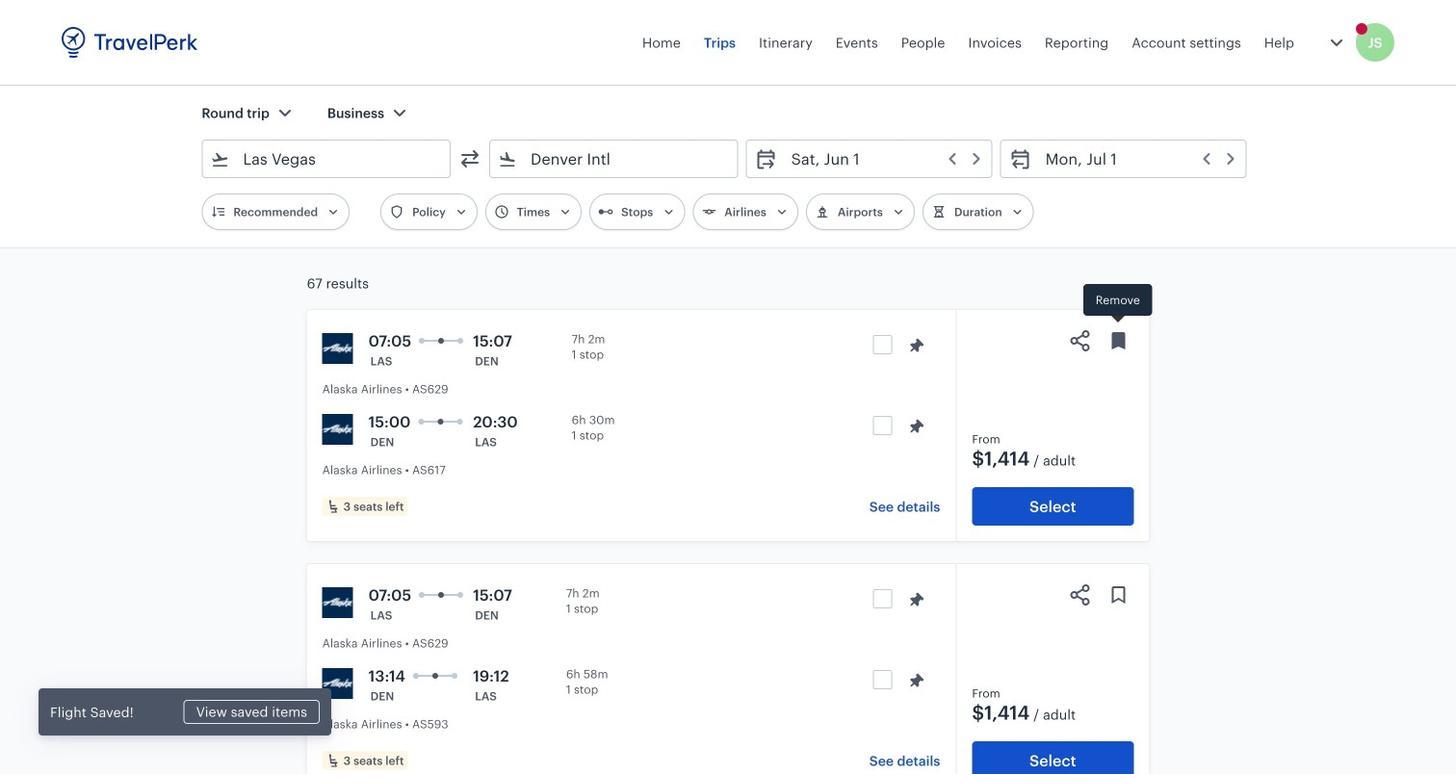 Task type: describe. For each thing, give the bounding box(es) containing it.
To search field
[[517, 144, 713, 174]]

alaska airlines image
[[322, 669, 353, 700]]

3 alaska airlines image from the top
[[322, 588, 353, 619]]



Task type: vqa. For each thing, say whether or not it's contained in the screenshot.
2nd ALASKA AIRLINES image from the top of the page
yes



Task type: locate. For each thing, give the bounding box(es) containing it.
1 vertical spatial alaska airlines image
[[322, 414, 353, 445]]

Depart field
[[778, 144, 984, 174]]

tooltip
[[1084, 284, 1153, 325]]

2 alaska airlines image from the top
[[322, 414, 353, 445]]

Return field
[[1033, 144, 1239, 174]]

1 alaska airlines image from the top
[[322, 333, 353, 364]]

2 vertical spatial alaska airlines image
[[322, 588, 353, 619]]

0 vertical spatial alaska airlines image
[[322, 333, 353, 364]]

alaska airlines image
[[322, 333, 353, 364], [322, 414, 353, 445], [322, 588, 353, 619]]

From search field
[[230, 144, 425, 174]]



